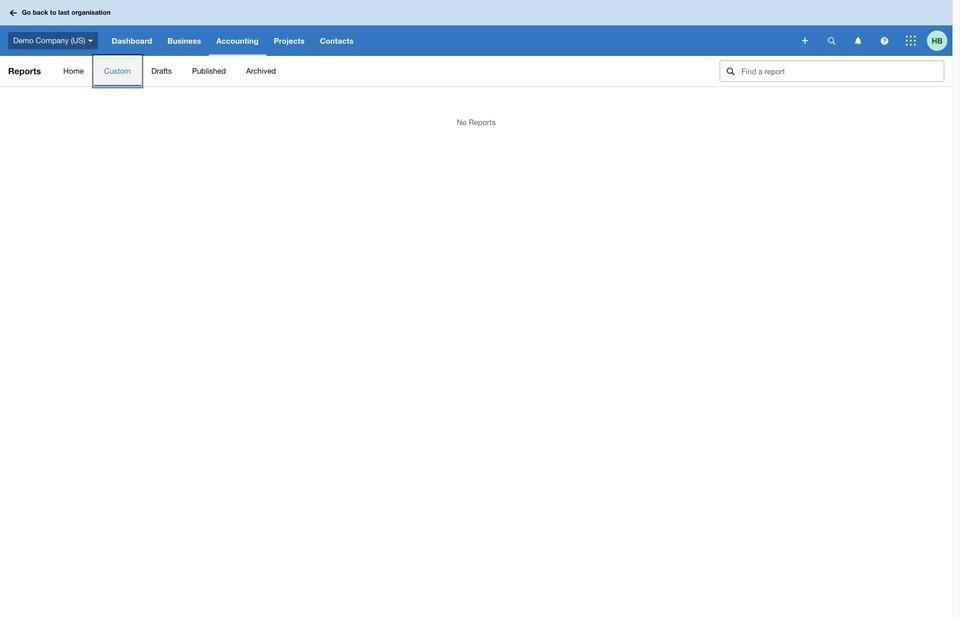 Task type: locate. For each thing, give the bounding box(es) containing it.
demo company (us) button
[[0, 25, 104, 56]]

svg image left hb
[[906, 36, 916, 46]]

dashboard link
[[104, 25, 160, 56]]

navigation
[[104, 25, 795, 56]]

business button
[[160, 25, 209, 56]]

svg image left go
[[10, 9, 17, 16]]

contacts button
[[312, 25, 361, 56]]

reports right no
[[469, 118, 496, 127]]

None field
[[720, 60, 944, 82]]

organisation
[[71, 8, 111, 16]]

company
[[36, 36, 69, 45]]

demo company (us)
[[13, 36, 85, 45]]

0 horizontal spatial reports
[[8, 66, 41, 76]]

no
[[457, 118, 467, 127]]

hb button
[[927, 25, 953, 56]]

svg image
[[828, 37, 835, 44], [881, 37, 888, 44], [802, 38, 808, 44], [88, 40, 93, 42]]

custom
[[104, 67, 131, 75]]

reports down demo
[[8, 66, 41, 76]]

menu
[[53, 56, 712, 86]]

svg image
[[10, 9, 17, 16], [906, 36, 916, 46], [855, 37, 861, 44]]

1 vertical spatial reports
[[469, 118, 496, 127]]

archived link
[[236, 56, 286, 86]]

back
[[33, 8, 48, 16]]

svg image up the find a report text field
[[855, 37, 861, 44]]

1 horizontal spatial svg image
[[855, 37, 861, 44]]

go back to last organisation
[[22, 8, 111, 16]]

0 horizontal spatial svg image
[[10, 9, 17, 16]]

banner
[[0, 0, 953, 56]]

reports
[[8, 66, 41, 76], [469, 118, 496, 127]]

2 horizontal spatial svg image
[[906, 36, 916, 46]]

1 horizontal spatial reports
[[469, 118, 496, 127]]

projects button
[[266, 25, 312, 56]]

projects
[[274, 36, 305, 45]]

menu containing home
[[53, 56, 712, 86]]

go back to last organisation link
[[6, 4, 117, 22]]

0 vertical spatial reports
[[8, 66, 41, 76]]

last
[[58, 8, 70, 16]]



Task type: vqa. For each thing, say whether or not it's contained in the screenshot.
Published
yes



Task type: describe. For each thing, give the bounding box(es) containing it.
published
[[192, 67, 226, 75]]

demo
[[13, 36, 34, 45]]

custom link
[[94, 56, 141, 86]]

home
[[63, 67, 84, 75]]

archived
[[246, 67, 276, 75]]

hb
[[932, 36, 943, 45]]

home link
[[53, 56, 94, 86]]

svg image inside the demo company (us) popup button
[[88, 40, 93, 42]]

go
[[22, 8, 31, 16]]

to
[[50, 8, 56, 16]]

accounting button
[[209, 25, 266, 56]]

custom menu item
[[94, 56, 141, 86]]

drafts
[[151, 67, 172, 75]]

banner containing hb
[[0, 0, 953, 56]]

Find a report text field
[[741, 61, 944, 81]]

contacts
[[320, 36, 354, 45]]

drafts link
[[141, 56, 182, 86]]

svg image inside go back to last organisation link
[[10, 9, 17, 16]]

navigation containing dashboard
[[104, 25, 795, 56]]

business
[[167, 36, 201, 45]]

accounting
[[216, 36, 259, 45]]

dashboard
[[112, 36, 152, 45]]

(us)
[[71, 36, 85, 45]]

no reports
[[457, 118, 496, 127]]

published link
[[182, 56, 236, 86]]



